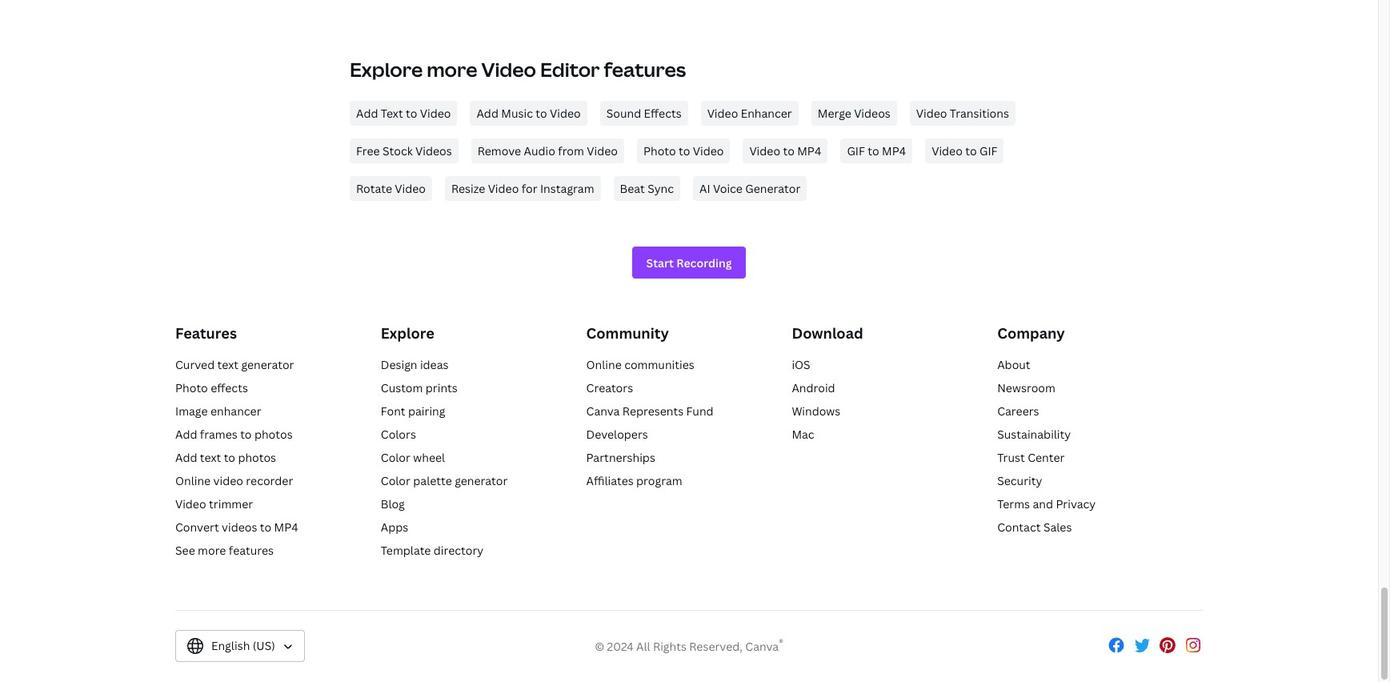 Task type: describe. For each thing, give the bounding box(es) containing it.
sound
[[607, 106, 641, 121]]

effects
[[644, 106, 682, 121]]

center
[[1028, 450, 1065, 465]]

convert
[[175, 519, 219, 535]]

directory
[[434, 543, 484, 558]]

0 vertical spatial text
[[217, 357, 239, 372]]

photo to video
[[644, 143, 724, 159]]

community
[[587, 324, 669, 343]]

beat sync link
[[614, 176, 681, 201]]

add music to video link
[[470, 101, 587, 126]]

custom
[[381, 380, 423, 395]]

mp4 for gif to mp4
[[882, 143, 907, 159]]

affiliates program link
[[587, 473, 683, 488]]

video left transitions
[[917, 106, 948, 121]]

convert videos to mp4 link
[[175, 519, 298, 535]]

sound effects
[[607, 106, 682, 121]]

ai voice generator
[[700, 181, 801, 196]]

to right videos on the left of the page
[[260, 519, 272, 535]]

enhancer
[[741, 106, 792, 121]]

apps
[[381, 519, 409, 535]]

contact
[[998, 519, 1041, 535]]

stock
[[383, 143, 413, 159]]

communities
[[625, 357, 695, 372]]

online video recorder link
[[175, 473, 293, 488]]

explore for explore
[[381, 324, 435, 343]]

(us)
[[253, 638, 275, 653]]

English (US) button
[[175, 630, 305, 662]]

newsroom link
[[998, 380, 1056, 395]]

video to mp4 link
[[743, 139, 828, 163]]

palette
[[413, 473, 452, 488]]

add inside add text to video link
[[356, 106, 378, 121]]

developers
[[587, 426, 648, 442]]

mac
[[792, 426, 815, 442]]

trust center link
[[998, 450, 1065, 465]]

custom prints link
[[381, 380, 458, 395]]

online communities creators canva represents fund developers partnerships affiliates program
[[587, 357, 714, 488]]

enhancer
[[210, 403, 261, 418]]

from
[[558, 143, 584, 159]]

to inside video to mp4 link
[[783, 143, 795, 159]]

photo to video link
[[637, 139, 731, 163]]

transitions
[[950, 106, 1010, 121]]

represents
[[623, 403, 684, 418]]

canva inside © 2024 all rights reserved, canva ®
[[746, 639, 779, 654]]

video inside curved text generator photo effects image enhancer add frames to photos add text to photos online video recorder video trimmer convert videos to mp4 see more features
[[175, 496, 206, 511]]

add frames to photos link
[[175, 426, 293, 442]]

video left for
[[488, 181, 519, 196]]

ios
[[792, 357, 811, 372]]

resize
[[452, 181, 485, 196]]

add inside add music to video link
[[477, 106, 499, 121]]

© 2024 all rights reserved, canva ®
[[595, 637, 784, 654]]

sales
[[1044, 519, 1072, 535]]

video right from on the top of the page
[[587, 143, 618, 159]]

to inside video to gif link
[[966, 143, 977, 159]]

rotate
[[356, 181, 392, 196]]

©
[[595, 639, 605, 654]]

free stock videos
[[356, 143, 452, 159]]

image enhancer link
[[175, 403, 261, 418]]

pairing
[[408, 403, 446, 418]]

®
[[779, 637, 784, 649]]

sound effects link
[[600, 101, 688, 126]]

remove
[[478, 143, 521, 159]]

to inside add music to video link
[[536, 106, 547, 121]]

newsroom
[[998, 380, 1056, 395]]

add text to video
[[356, 106, 451, 121]]

apps link
[[381, 519, 409, 535]]

canva inside online communities creators canva represents fund developers partnerships affiliates program
[[587, 403, 620, 418]]

frames
[[200, 426, 238, 442]]

video up music
[[482, 56, 536, 82]]

ai
[[700, 181, 711, 196]]

template
[[381, 543, 431, 558]]

voice
[[713, 181, 743, 196]]

features
[[175, 324, 237, 343]]

template directory link
[[381, 543, 484, 558]]

audio
[[524, 143, 556, 159]]

image
[[175, 403, 208, 418]]

merge
[[818, 106, 852, 121]]

features inside curved text generator photo effects image enhancer add frames to photos add text to photos online video recorder video trimmer convert videos to mp4 see more features
[[229, 543, 274, 558]]

effects
[[211, 380, 248, 395]]

for
[[522, 181, 538, 196]]

ios android windows mac
[[792, 357, 841, 442]]

1 horizontal spatial more
[[427, 56, 478, 82]]

about link
[[998, 357, 1031, 372]]

careers
[[998, 403, 1040, 418]]

colors link
[[381, 426, 416, 442]]



Task type: locate. For each thing, give the bounding box(es) containing it.
online inside curved text generator photo effects image enhancer add frames to photos add text to photos online video recorder video trimmer convert videos to mp4 see more features
[[175, 473, 211, 488]]

android
[[792, 380, 836, 395]]

1 vertical spatial explore
[[381, 324, 435, 343]]

video transitions
[[917, 106, 1010, 121]]

features
[[604, 56, 686, 82], [229, 543, 274, 558]]

color down colors
[[381, 450, 411, 465]]

generator up effects
[[241, 357, 294, 372]]

creators
[[587, 380, 633, 395]]

1 horizontal spatial online
[[587, 357, 622, 372]]

2 color from the top
[[381, 473, 411, 488]]

to up generator on the right top of page
[[783, 143, 795, 159]]

video right the rotate
[[395, 181, 426, 196]]

to inside photo to video link
[[679, 143, 691, 159]]

video down enhancer
[[750, 143, 781, 159]]

0 vertical spatial photos
[[255, 426, 293, 442]]

to up video
[[224, 450, 235, 465]]

0 vertical spatial online
[[587, 357, 622, 372]]

contact sales link
[[998, 519, 1072, 535]]

english
[[211, 638, 250, 653]]

editor
[[540, 56, 600, 82]]

see more features link
[[175, 543, 274, 558]]

video up ai
[[693, 143, 724, 159]]

explore up design ideas link
[[381, 324, 435, 343]]

instagram
[[540, 181, 595, 196]]

0 vertical spatial canva
[[587, 403, 620, 418]]

1 horizontal spatial canva
[[746, 639, 779, 654]]

photo up the sync on the left top of page
[[644, 143, 676, 159]]

0 horizontal spatial mp4
[[274, 519, 298, 535]]

windows link
[[792, 403, 841, 418]]

trust
[[998, 450, 1026, 465]]

features up sound effects
[[604, 56, 686, 82]]

gif
[[847, 143, 865, 159], [980, 143, 998, 159]]

1 horizontal spatial gif
[[980, 143, 998, 159]]

0 horizontal spatial photo
[[175, 380, 208, 395]]

reserved,
[[690, 639, 743, 654]]

resize video for instagram
[[452, 181, 595, 196]]

partnerships link
[[587, 450, 656, 465]]

and
[[1033, 496, 1054, 511]]

to inside add text to video link
[[406, 106, 417, 121]]

curved
[[175, 357, 215, 372]]

resize video for instagram link
[[445, 176, 601, 201]]

online up creators link
[[587, 357, 622, 372]]

more inside curved text generator photo effects image enhancer add frames to photos add text to photos online video recorder video trimmer convert videos to mp4 see more features
[[198, 543, 226, 558]]

1 horizontal spatial mp4
[[798, 143, 822, 159]]

affiliates
[[587, 473, 634, 488]]

blog link
[[381, 496, 405, 511]]

video up from on the top of the page
[[550, 106, 581, 121]]

video right text
[[420, 106, 451, 121]]

videos
[[222, 519, 257, 535]]

videos right merge
[[854, 106, 891, 121]]

video up convert
[[175, 496, 206, 511]]

curved text generator link
[[175, 357, 294, 372]]

generator inside design ideas custom prints font pairing colors color wheel color palette generator blog apps template directory
[[455, 473, 508, 488]]

0 horizontal spatial generator
[[241, 357, 294, 372]]

1 vertical spatial videos
[[416, 143, 452, 159]]

colors
[[381, 426, 416, 442]]

gif to mp4
[[847, 143, 907, 159]]

canva down creators link
[[587, 403, 620, 418]]

0 vertical spatial more
[[427, 56, 478, 82]]

ai voice generator link
[[693, 176, 807, 201]]

1 vertical spatial photos
[[238, 450, 276, 465]]

design ideas custom prints font pairing colors color wheel color palette generator blog apps template directory
[[381, 357, 508, 558]]

rights
[[653, 639, 687, 654]]

rotate video link
[[350, 176, 432, 201]]

2024
[[607, 639, 634, 654]]

generator right palette
[[455, 473, 508, 488]]

add music to video
[[477, 106, 581, 121]]

video to gif link
[[926, 139, 1004, 163]]

ideas
[[420, 357, 449, 372]]

0 vertical spatial videos
[[854, 106, 891, 121]]

online
[[587, 357, 622, 372], [175, 473, 211, 488]]

see
[[175, 543, 195, 558]]

color wheel link
[[381, 450, 445, 465]]

1 vertical spatial generator
[[455, 473, 508, 488]]

explore
[[350, 56, 423, 82], [381, 324, 435, 343]]

developers link
[[587, 426, 648, 442]]

gif down transitions
[[980, 143, 998, 159]]

1 vertical spatial canva
[[746, 639, 779, 654]]

photos down enhancer
[[255, 426, 293, 442]]

more right see
[[198, 543, 226, 558]]

to down enhancer
[[240, 426, 252, 442]]

photo effects link
[[175, 380, 248, 395]]

explore for explore more video editor features
[[350, 56, 423, 82]]

video left enhancer
[[708, 106, 738, 121]]

font pairing link
[[381, 403, 446, 418]]

canva right 'reserved,'
[[746, 639, 779, 654]]

1 gif from the left
[[847, 143, 865, 159]]

text
[[381, 106, 403, 121]]

to down merge videos link
[[868, 143, 880, 159]]

design
[[381, 357, 418, 372]]

1 horizontal spatial photo
[[644, 143, 676, 159]]

more up add text to video link
[[427, 56, 478, 82]]

1 vertical spatial photo
[[175, 380, 208, 395]]

0 horizontal spatial online
[[175, 473, 211, 488]]

0 vertical spatial explore
[[350, 56, 423, 82]]

explore up text
[[350, 56, 423, 82]]

0 horizontal spatial videos
[[416, 143, 452, 159]]

mp4 inside curved text generator photo effects image enhancer add frames to photos add text to photos online video recorder video trimmer convert videos to mp4 see more features
[[274, 519, 298, 535]]

2 gif from the left
[[980, 143, 998, 159]]

1 vertical spatial features
[[229, 543, 274, 558]]

0 vertical spatial color
[[381, 450, 411, 465]]

gif down merge videos link
[[847, 143, 865, 159]]

rotate video
[[356, 181, 426, 196]]

remove audio from video
[[478, 143, 618, 159]]

1 horizontal spatial generator
[[455, 473, 508, 488]]

mp4 down merge
[[798, 143, 822, 159]]

text down frames
[[200, 450, 221, 465]]

video enhancer link
[[701, 101, 799, 126]]

windows
[[792, 403, 841, 418]]

add text to photos link
[[175, 450, 276, 465]]

0 vertical spatial photo
[[644, 143, 676, 159]]

canva represents fund link
[[587, 403, 714, 418]]

generator inside curved text generator photo effects image enhancer add frames to photos add text to photos online video recorder video trimmer convert videos to mp4 see more features
[[241, 357, 294, 372]]

mp4 for video to mp4
[[798, 143, 822, 159]]

security link
[[998, 473, 1043, 488]]

text up effects
[[217, 357, 239, 372]]

sustainability link
[[998, 426, 1071, 442]]

0 horizontal spatial canva
[[587, 403, 620, 418]]

color palette generator link
[[381, 473, 508, 488]]

video
[[213, 473, 243, 488]]

1 vertical spatial text
[[200, 450, 221, 465]]

to right music
[[536, 106, 547, 121]]

to right text
[[406, 106, 417, 121]]

mp4 right videos on the left of the page
[[274, 519, 298, 535]]

photos
[[255, 426, 293, 442], [238, 450, 276, 465]]

1 vertical spatial color
[[381, 473, 411, 488]]

0 vertical spatial features
[[604, 56, 686, 82]]

blog
[[381, 496, 405, 511]]

generator
[[746, 181, 801, 196]]

terms and privacy link
[[998, 496, 1096, 511]]

1 horizontal spatial videos
[[854, 106, 891, 121]]

trimmer
[[209, 496, 253, 511]]

0 horizontal spatial gif
[[847, 143, 865, 159]]

free stock videos link
[[350, 139, 459, 163]]

2 horizontal spatial mp4
[[882, 143, 907, 159]]

curved text generator photo effects image enhancer add frames to photos add text to photos online video recorder video trimmer convert videos to mp4 see more features
[[175, 357, 298, 558]]

design ideas link
[[381, 357, 449, 372]]

1 color from the top
[[381, 450, 411, 465]]

to down transitions
[[966, 143, 977, 159]]

android link
[[792, 380, 836, 395]]

wheel
[[413, 450, 445, 465]]

color
[[381, 450, 411, 465], [381, 473, 411, 488]]

features down videos on the left of the page
[[229, 543, 274, 558]]

photos up recorder
[[238, 450, 276, 465]]

merge videos link
[[812, 101, 897, 126]]

add text to video link
[[350, 101, 458, 126]]

to inside gif to mp4 link
[[868, 143, 880, 159]]

0 horizontal spatial features
[[229, 543, 274, 558]]

company
[[998, 324, 1065, 343]]

creators link
[[587, 380, 633, 395]]

add
[[356, 106, 378, 121], [477, 106, 499, 121], [175, 426, 197, 442], [175, 450, 197, 465]]

videos right stock at the left top of the page
[[416, 143, 452, 159]]

color up blog link
[[381, 473, 411, 488]]

video down the video transitions link
[[932, 143, 963, 159]]

music
[[501, 106, 533, 121]]

online up video trimmer link
[[175, 473, 211, 488]]

photo inside curved text generator photo effects image enhancer add frames to photos add text to photos online video recorder video trimmer convert videos to mp4 see more features
[[175, 380, 208, 395]]

video trimmer link
[[175, 496, 253, 511]]

0 vertical spatial generator
[[241, 357, 294, 372]]

0 horizontal spatial more
[[198, 543, 226, 558]]

partnerships
[[587, 450, 656, 465]]

1 vertical spatial more
[[198, 543, 226, 558]]

photo up image
[[175, 380, 208, 395]]

online inside online communities creators canva represents fund developers partnerships affiliates program
[[587, 357, 622, 372]]

beat
[[620, 181, 645, 196]]

to down effects at the left
[[679, 143, 691, 159]]

1 horizontal spatial features
[[604, 56, 686, 82]]

video to gif
[[932, 143, 998, 159]]

mp4 down merge videos on the top right of the page
[[882, 143, 907, 159]]

text
[[217, 357, 239, 372], [200, 450, 221, 465]]

1 vertical spatial online
[[175, 473, 211, 488]]



Task type: vqa. For each thing, say whether or not it's contained in the screenshot.
the top Online
yes



